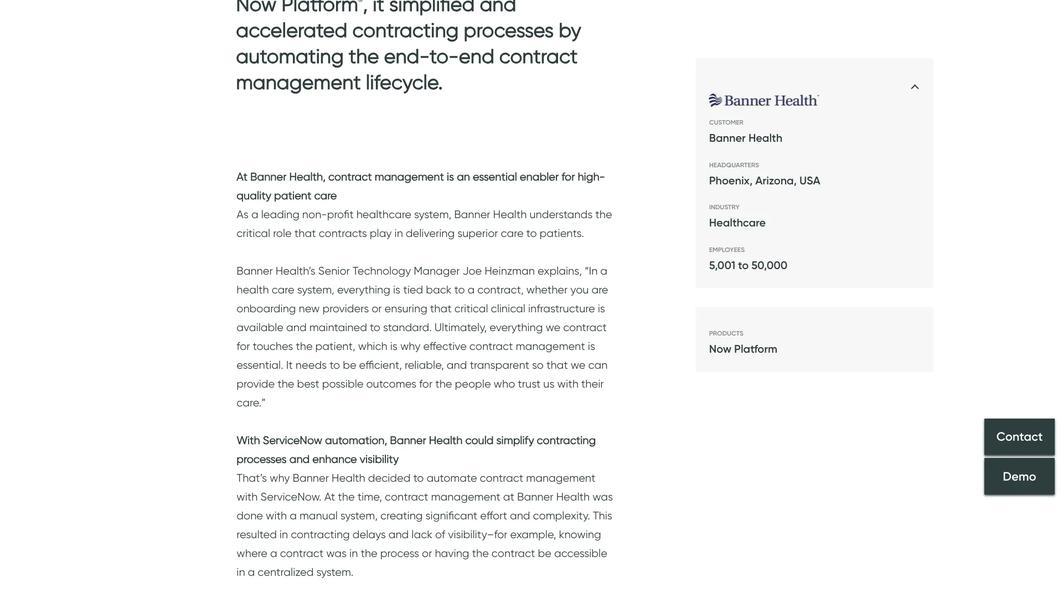 Task type: locate. For each thing, give the bounding box(es) containing it.
2 vertical spatial that
[[547, 358, 568, 371]]

1 horizontal spatial for
[[419, 377, 433, 390]]

care."
[[237, 396, 266, 409]]

0 horizontal spatial was
[[326, 546, 347, 560]]

having
[[435, 546, 469, 560]]

0 horizontal spatial care
[[272, 283, 294, 296]]

arizona,
[[755, 173, 797, 187]]

complexity.
[[533, 509, 590, 522]]

0 horizontal spatial system,
[[297, 283, 334, 296]]

everything
[[337, 283, 390, 296], [490, 320, 543, 334]]

back
[[426, 283, 452, 296]]

be down example,
[[538, 546, 552, 560]]

2 horizontal spatial care
[[501, 226, 524, 240]]

accessible
[[554, 546, 607, 560]]

0 vertical spatial or
[[372, 302, 382, 315]]

1 vertical spatial that
[[430, 302, 452, 315]]

maintained
[[309, 320, 367, 334]]

2 horizontal spatial with
[[557, 377, 579, 390]]

which
[[358, 339, 387, 353]]

usa
[[800, 173, 820, 187]]

the
[[349, 44, 379, 68], [595, 207, 612, 221], [296, 339, 313, 353], [278, 377, 294, 390], [435, 377, 452, 390], [338, 490, 355, 503], [361, 546, 378, 560], [472, 546, 489, 560]]

or down lack
[[422, 546, 432, 560]]

in
[[395, 226, 403, 240], [280, 528, 288, 541], [349, 546, 358, 560], [237, 565, 245, 578]]

processes inside , it simplified and accelerated contracting processes by automating the end‑to‑end contract management lifecycle.
[[464, 18, 554, 42]]

1 vertical spatial we
[[571, 358, 586, 371]]

0 vertical spatial for
[[562, 170, 575, 183]]

trust
[[518, 377, 541, 390]]

or left ensuring
[[372, 302, 382, 315]]

who
[[494, 377, 515, 390]]

system.
[[316, 565, 354, 578]]

0 vertical spatial that
[[294, 226, 316, 240]]

in right play
[[395, 226, 403, 240]]

0 vertical spatial system,
[[414, 207, 451, 221]]

we down infrastructure
[[546, 320, 560, 334]]

the down the visibility–for
[[472, 546, 489, 560]]

is right which
[[390, 339, 398, 353]]

health up superior
[[493, 207, 527, 221]]

at up manual
[[324, 490, 335, 503]]

industry healthcare
[[709, 203, 766, 229]]

we left can
[[571, 358, 586, 371]]

0 horizontal spatial critical
[[237, 226, 270, 240]]

management up "complexity."
[[526, 471, 596, 484]]

health,
[[289, 170, 326, 183]]

why up servicenow.
[[270, 471, 290, 484]]

1 horizontal spatial was
[[593, 490, 613, 503]]

1 vertical spatial for
[[237, 339, 250, 353]]

critical inside the at banner health, contract management is an essential enabler for high- quality patient care as a leading non-profit healthcare system, banner health understands the critical role that contracts play in delivering superior care to patients.
[[237, 226, 270, 240]]

reliable,
[[405, 358, 444, 371]]

the down high-
[[595, 207, 612, 221]]

0 vertical spatial with
[[557, 377, 579, 390]]

patient
[[274, 189, 311, 202]]

outcomes
[[366, 377, 416, 390]]

at
[[237, 170, 248, 183], [324, 490, 335, 503]]

time,
[[358, 490, 382, 503]]

to right decided
[[413, 471, 424, 484]]

non-
[[302, 207, 327, 221]]

possible
[[322, 377, 364, 390]]

"in
[[585, 264, 598, 277]]

contracting down manual
[[291, 528, 350, 541]]

banner up quality
[[250, 170, 287, 183]]

the down ,
[[349, 44, 379, 68]]

1 horizontal spatial at
[[324, 490, 335, 503]]

contracting down simplified
[[352, 18, 459, 42]]

that down back
[[430, 302, 452, 315]]

a
[[251, 207, 258, 221], [600, 264, 607, 277], [468, 283, 475, 296], [290, 509, 297, 522], [270, 546, 277, 560], [248, 565, 255, 578]]

2 vertical spatial for
[[419, 377, 433, 390]]

0 horizontal spatial processes
[[237, 452, 287, 465]]

senior
[[318, 264, 350, 277]]

to right back
[[454, 283, 465, 296]]

management down automating
[[236, 70, 361, 94]]

1 vertical spatial at
[[324, 490, 335, 503]]

is left an
[[447, 170, 454, 183]]

phoenix,
[[709, 173, 753, 187]]

0 horizontal spatial be
[[343, 358, 356, 371]]

a right the as
[[251, 207, 258, 221]]

care right superior
[[501, 226, 524, 240]]

0 horizontal spatial that
[[294, 226, 316, 240]]

contract up centralized in the bottom left of the page
[[280, 546, 324, 560]]

automating
[[236, 44, 344, 68]]

1 vertical spatial everything
[[490, 320, 543, 334]]

1 horizontal spatial critical
[[455, 302, 488, 315]]

1 horizontal spatial that
[[430, 302, 452, 315]]

centralized
[[258, 565, 314, 578]]

with down servicenow.
[[266, 509, 287, 522]]

contract up profit on the left
[[328, 170, 372, 183]]

1 horizontal spatial why
[[400, 339, 421, 353]]

in inside the at banner health, contract management is an essential enabler for high- quality patient care as a leading non-profit healthcare system, banner health understands the critical role that contracts play in delivering superior care to patients.
[[395, 226, 403, 240]]

be up possible
[[343, 358, 356, 371]]

provide
[[237, 377, 275, 390]]

banner up visibility
[[390, 433, 426, 447]]

with right the us
[[557, 377, 579, 390]]

1 horizontal spatial system,
[[340, 509, 378, 522]]

care up 'non-'
[[314, 189, 337, 202]]

infrastructure
[[528, 302, 595, 315]]

system, up new
[[297, 283, 334, 296]]

is down are
[[598, 302, 605, 315]]

0 vertical spatial be
[[343, 358, 356, 371]]

for up the essential. at the left bottom of the page
[[237, 339, 250, 353]]

for left high-
[[562, 170, 575, 183]]

profit
[[327, 207, 354, 221]]

was up system.
[[326, 546, 347, 560]]

1 vertical spatial processes
[[237, 452, 287, 465]]

management
[[236, 70, 361, 94], [375, 170, 444, 183], [516, 339, 585, 353], [526, 471, 596, 484], [431, 490, 501, 503]]

with up "done" on the left bottom of the page
[[237, 490, 258, 503]]

is up can
[[588, 339, 595, 353]]

to down patient,
[[330, 358, 340, 371]]

management up the so
[[516, 339, 585, 353]]

the inside the at banner health, contract management is an essential enabler for high- quality patient care as a leading non-profit healthcare system, banner health understands the critical role that contracts play in delivering superior care to patients.
[[595, 207, 612, 221]]

demo
[[1003, 469, 1037, 484]]

to inside with servicenow automation, banner health could simplify contracting processes and enhance visibility that's why banner health decided to automate contract management with servicenow. at the time, contract management at banner health was done with a manual system, creating significant effort and complexity. this resulted in contracting delays and lack of visibility–for example, knowing where a contract was in the process or having the contract be accessible in a centralized system.
[[413, 471, 424, 484]]

providers
[[323, 302, 369, 315]]

1 horizontal spatial contracting
[[352, 18, 459, 42]]

,
[[363, 0, 368, 16]]

tied
[[403, 283, 423, 296]]

1 vertical spatial be
[[538, 546, 552, 560]]

1 vertical spatial or
[[422, 546, 432, 560]]

0 horizontal spatial everything
[[337, 283, 390, 296]]

system, up delivering
[[414, 207, 451, 221]]

banner up the health
[[237, 264, 273, 277]]

management up healthcare
[[375, 170, 444, 183]]

health inside the at banner health, contract management is an essential enabler for high- quality patient care as a leading non-profit healthcare system, banner health understands the critical role that contracts play in delivering superior care to patients.
[[493, 207, 527, 221]]

or
[[372, 302, 382, 315], [422, 546, 432, 560]]

manual
[[300, 509, 338, 522]]

critical up 'ultimately,'
[[455, 302, 488, 315]]

the down it
[[278, 377, 294, 390]]

1 horizontal spatial processes
[[464, 18, 554, 42]]

to right 5,001
[[738, 258, 749, 272]]

contracting right simplify
[[537, 433, 596, 447]]

, it simplified and accelerated contracting processes by automating the end‑to‑end contract management lifecycle.
[[236, 0, 581, 94]]

1 horizontal spatial be
[[538, 546, 552, 560]]

2 vertical spatial contracting
[[291, 528, 350, 541]]

manager
[[414, 264, 460, 277]]

1 vertical spatial critical
[[455, 302, 488, 315]]

1 vertical spatial why
[[270, 471, 290, 484]]

0 horizontal spatial why
[[270, 471, 290, 484]]

contract down by
[[499, 44, 578, 68]]

you
[[571, 283, 589, 296]]

so
[[532, 358, 544, 371]]

available
[[237, 320, 284, 334]]

everything down technology
[[337, 283, 390, 296]]

banner inside customer banner health
[[709, 131, 746, 145]]

0 vertical spatial contracting
[[352, 18, 459, 42]]

contract up the at
[[480, 471, 523, 484]]

a right "in
[[600, 264, 607, 277]]

5,001
[[709, 258, 735, 272]]

0 vertical spatial why
[[400, 339, 421, 353]]

1 horizontal spatial everything
[[490, 320, 543, 334]]

2 horizontal spatial for
[[562, 170, 575, 183]]

1 vertical spatial contracting
[[537, 433, 596, 447]]

2 vertical spatial care
[[272, 283, 294, 296]]

management inside the banner health's senior technology manager joe heinzman explains, "in a health care system, everything is tied back to a contract, whether you are onboarding new providers or ensuring that critical clinical infrastructure is available and maintained to standard. ultimately, everything we contract for touches the patient, which is why effective contract management is essential. it needs to be efficient, reliable, and transparent so that we can provide the best possible outcomes for the people who trust us with their care."
[[516, 339, 585, 353]]

patients.
[[540, 226, 584, 240]]

health up headquarters phoenix, arizona, usa
[[749, 131, 783, 145]]

that right the so
[[547, 358, 568, 371]]

patient,
[[315, 339, 355, 353]]

health's
[[276, 264, 316, 277]]

a down servicenow.
[[290, 509, 297, 522]]

visibility
[[360, 452, 399, 465]]

in down delays
[[349, 546, 358, 560]]

was up "this"
[[593, 490, 613, 503]]

why down standard.
[[400, 339, 421, 353]]

can
[[588, 358, 608, 371]]

at
[[503, 490, 515, 503]]

servicenow
[[263, 433, 322, 447]]

leading
[[261, 207, 300, 221]]

critical down the as
[[237, 226, 270, 240]]

enabler
[[520, 170, 559, 183]]

0 vertical spatial was
[[593, 490, 613, 503]]

2 vertical spatial system,
[[340, 509, 378, 522]]

0 horizontal spatial or
[[372, 302, 382, 315]]

for
[[562, 170, 575, 183], [237, 339, 250, 353], [419, 377, 433, 390]]

was
[[593, 490, 613, 503], [326, 546, 347, 560]]

be inside the banner health's senior technology manager joe heinzman explains, "in a health care system, everything is tied back to a contract, whether you are onboarding new providers or ensuring that critical clinical infrastructure is available and maintained to standard. ultimately, everything we contract for touches the patient, which is why effective contract management is essential. it needs to be efficient, reliable, and transparent so that we can provide the best possible outcomes for the people who trust us with their care."
[[343, 358, 356, 371]]

with
[[557, 377, 579, 390], [237, 490, 258, 503], [266, 509, 287, 522]]

to left patients.
[[526, 226, 537, 240]]

to
[[526, 226, 537, 240], [738, 258, 749, 272], [454, 283, 465, 296], [370, 320, 380, 334], [330, 358, 340, 371], [413, 471, 424, 484]]

2 horizontal spatial system,
[[414, 207, 451, 221]]

0 horizontal spatial at
[[237, 170, 248, 183]]

system, inside with servicenow automation, banner health could simplify contracting processes and enhance visibility that's why banner health decided to automate contract management with servicenow. at the time, contract management at banner health was done with a manual system, creating significant effort and complexity. this resulted in contracting delays and lack of visibility–for example, knowing where a contract was in the process or having the contract be accessible in a centralized system.
[[340, 509, 378, 522]]

done
[[237, 509, 263, 522]]

0 vertical spatial processes
[[464, 18, 554, 42]]

0 vertical spatial critical
[[237, 226, 270, 240]]

1 horizontal spatial with
[[266, 509, 287, 522]]

processes
[[464, 18, 554, 42], [237, 452, 287, 465]]

that down 'non-'
[[294, 226, 316, 240]]

system, up delays
[[340, 509, 378, 522]]

a down joe
[[468, 283, 475, 296]]

contract up creating
[[385, 490, 428, 503]]

everything down clinical
[[490, 320, 543, 334]]

0 vertical spatial care
[[314, 189, 337, 202]]

at inside with servicenow automation, banner health could simplify contracting processes and enhance visibility that's why banner health decided to automate contract management with servicenow. at the time, contract management at banner health was done with a manual system, creating significant effort and complexity. this resulted in contracting delays and lack of visibility–for example, knowing where a contract was in the process or having the contract be accessible in a centralized system.
[[324, 490, 335, 503]]

0 horizontal spatial with
[[237, 490, 258, 503]]

is inside the at banner health, contract management is an essential enabler for high- quality patient care as a leading non-profit healthcare system, banner health understands the critical role that contracts play in delivering superior care to patients.
[[447, 170, 454, 183]]

employees
[[709, 245, 745, 253]]

or inside with servicenow automation, banner health could simplify contracting processes and enhance visibility that's why banner health decided to automate contract management with servicenow. at the time, contract management at banner health was done with a manual system, creating significant effort and complexity. this resulted in contracting delays and lack of visibility–for example, knowing where a contract was in the process or having the contract be accessible in a centralized system.
[[422, 546, 432, 560]]

simplify
[[496, 433, 534, 447]]

0 vertical spatial at
[[237, 170, 248, 183]]

enhance
[[312, 452, 357, 465]]

1 vertical spatial system,
[[297, 283, 334, 296]]

system, inside the at banner health, contract management is an essential enabler for high- quality patient care as a leading non-profit healthcare system, banner health understands the critical role that contracts play in delivering superior care to patients.
[[414, 207, 451, 221]]

care down health's
[[272, 283, 294, 296]]

health left the could
[[429, 433, 463, 447]]

0 vertical spatial everything
[[337, 283, 390, 296]]

1 horizontal spatial or
[[422, 546, 432, 560]]

0 horizontal spatial we
[[546, 320, 560, 334]]

for down reliable,
[[419, 377, 433, 390]]

care
[[314, 189, 337, 202], [501, 226, 524, 240], [272, 283, 294, 296]]

we
[[546, 320, 560, 334], [571, 358, 586, 371]]

the down reliable,
[[435, 377, 452, 390]]

explains,
[[538, 264, 582, 277]]

to inside the at banner health, contract management is an essential enabler for high- quality patient care as a leading non-profit healthcare system, banner health understands the critical role that contracts play in delivering superior care to patients.
[[526, 226, 537, 240]]

that inside the at banner health, contract management is an essential enabler for high- quality patient care as a leading non-profit healthcare system, banner health understands the critical role that contracts play in delivering superior care to patients.
[[294, 226, 316, 240]]

banner down customer
[[709, 131, 746, 145]]

at up quality
[[237, 170, 248, 183]]

lifecycle.
[[366, 70, 443, 94]]

effort
[[480, 509, 507, 522]]



Task type: vqa. For each thing, say whether or not it's contained in the screenshot.
be inside 'Banner Health's Senior Technology Manager Joe Heinzman explains, "In a health care system, everything is tied back to a contract, whether you are onboarding new providers or ensuring that critical clinical infrastructure is available and maintained to standard. Ultimately, everything we contract for touches the patient, which is why effective contract management is essential. It needs to be efficient, reliable, and transparent so that we can provide the best possible outcomes for the people who trust us with their care."'
yes



Task type: describe. For each thing, give the bounding box(es) containing it.
platform
[[734, 342, 778, 356]]

now platform link
[[709, 339, 778, 358]]

or inside the banner health's senior technology manager joe heinzman explains, "in a health care system, everything is tied back to a contract, whether you are onboarding new providers or ensuring that critical clinical infrastructure is available and maintained to standard. ultimately, everything we contract for touches the patient, which is why effective contract management is essential. it needs to be efficient, reliable, and transparent so that we can provide the best possible outcomes for the people who trust us with their care."
[[372, 302, 382, 315]]

and inside , it simplified and accelerated contracting processes by automating the end‑to‑end contract management lifecycle.
[[480, 0, 516, 16]]

demo link
[[985, 458, 1055, 495]]

2 horizontal spatial contracting
[[537, 433, 596, 447]]

customer
[[709, 118, 744, 126]]

1 vertical spatial with
[[237, 490, 258, 503]]

health inside customer banner health
[[749, 131, 783, 145]]

ensuring
[[385, 302, 427, 315]]

us
[[543, 377, 555, 390]]

their
[[581, 377, 604, 390]]

best
[[297, 377, 319, 390]]

an
[[457, 170, 470, 183]]

clinical
[[491, 302, 525, 315]]

health down enhance
[[332, 471, 365, 484]]

a down where
[[248, 565, 255, 578]]

industry
[[709, 203, 740, 211]]

delays
[[353, 528, 386, 541]]

products now platform
[[709, 329, 778, 356]]

management down automate
[[431, 490, 501, 503]]

joe
[[463, 264, 482, 277]]

management inside , it simplified and accelerated contracting processes by automating the end‑to‑end contract management lifecycle.
[[236, 70, 361, 94]]

whether
[[527, 283, 568, 296]]

for inside the at banner health, contract management is an essential enabler for high- quality patient care as a leading non-profit healthcare system, banner health understands the critical role that contracts play in delivering superior care to patients.
[[562, 170, 575, 183]]

contract up transparent in the left bottom of the page
[[470, 339, 513, 353]]

resulted
[[237, 528, 277, 541]]

contract down example,
[[492, 546, 535, 560]]

knowing
[[559, 528, 601, 541]]

with
[[237, 433, 260, 447]]

significant
[[426, 509, 478, 522]]

now
[[709, 342, 732, 356]]

0 horizontal spatial contracting
[[291, 528, 350, 541]]

banner right the at
[[517, 490, 553, 503]]

essential
[[473, 170, 517, 183]]

is left tied
[[393, 283, 400, 296]]

care inside the banner health's senior technology manager joe heinzman explains, "in a health care system, everything is tied back to a contract, whether you are onboarding new providers or ensuring that critical clinical infrastructure is available and maintained to standard. ultimately, everything we contract for touches the patient, which is why effective contract management is essential. it needs to be efficient, reliable, and transparent so that we can provide the best possible outcomes for the people who trust us with their care."
[[272, 283, 294, 296]]

a inside the at banner health, contract management is an essential enabler for high- quality patient care as a leading non-profit healthcare system, banner health understands the critical role that contracts play in delivering superior care to patients.
[[251, 207, 258, 221]]

a right where
[[270, 546, 277, 560]]

by
[[559, 18, 581, 42]]

essential.
[[237, 358, 283, 371]]

play
[[370, 226, 392, 240]]

why inside the banner health's senior technology manager joe heinzman explains, "in a health care system, everything is tied back to a contract, whether you are onboarding new providers or ensuring that critical clinical infrastructure is available and maintained to standard. ultimately, everything we contract for touches the patient, which is why effective contract management is essential. it needs to be efficient, reliable, and transparent so that we can provide the best possible outcomes for the people who trust us with their care."
[[400, 339, 421, 353]]

in right resulted
[[280, 528, 288, 541]]

automate
[[427, 471, 477, 484]]

technology
[[353, 264, 411, 277]]

contact
[[997, 429, 1043, 444]]

system, inside the banner health's senior technology manager joe heinzman explains, "in a health care system, everything is tied back to a contract, whether you are onboarding new providers or ensuring that critical clinical infrastructure is available and maintained to standard. ultimately, everything we contract for touches the patient, which is why effective contract management is essential. it needs to be efficient, reliable, and transparent so that we can provide the best possible outcomes for the people who trust us with their care."
[[297, 283, 334, 296]]

role
[[273, 226, 292, 240]]

it
[[373, 0, 384, 16]]

health
[[237, 283, 269, 296]]

1 horizontal spatial we
[[571, 358, 586, 371]]

0 vertical spatial we
[[546, 320, 560, 334]]

1 horizontal spatial care
[[314, 189, 337, 202]]

creating
[[380, 509, 423, 522]]

ultimately,
[[435, 320, 487, 334]]

the down delays
[[361, 546, 378, 560]]

where
[[237, 546, 267, 560]]

efficient,
[[359, 358, 402, 371]]

1 vertical spatial was
[[326, 546, 347, 560]]

this
[[593, 509, 612, 522]]

with inside the banner health's senior technology manager joe heinzman explains, "in a health care system, everything is tied back to a contract, whether you are onboarding new providers or ensuring that critical clinical infrastructure is available and maintained to standard. ultimately, everything we contract for touches the patient, which is why effective contract management is essential. it needs to be efficient, reliable, and transparent so that we can provide the best possible outcomes for the people who trust us with their care."
[[557, 377, 579, 390]]

understands
[[530, 207, 593, 221]]

at banner health, contract management is an essential enabler for high- quality patient care as a leading non-profit healthcare system, banner health understands the critical role that contracts play in delivering superior care to patients.
[[237, 170, 612, 240]]

2 horizontal spatial that
[[547, 358, 568, 371]]

end‑to‑end
[[384, 44, 494, 68]]

the left time,
[[338, 490, 355, 503]]

lack
[[412, 528, 433, 541]]

headquarters phoenix, arizona, usa
[[709, 161, 820, 187]]

50,000
[[752, 258, 788, 272]]

contract,
[[478, 283, 524, 296]]

be inside with servicenow automation, banner health could simplify contracting processes and enhance visibility that's why banner health decided to automate contract management with servicenow. at the time, contract management at banner health was done with a manual system, creating significant effort and complexity. this resulted in contracting delays and lack of visibility–for example, knowing where a contract was in the process or having the contract be accessible in a centralized system.
[[538, 546, 552, 560]]

the up needs
[[296, 339, 313, 353]]

with servicenow automation, banner health could simplify contracting processes and enhance visibility that's why banner health decided to automate contract management with servicenow. at the time, contract management at banner health was done with a manual system, creating significant effort and complexity. this resulted in contracting delays and lack of visibility–for example, knowing where a contract was in the process or having the contract be accessible in a centralized system.
[[237, 433, 613, 578]]

contact link
[[985, 419, 1055, 455]]

decided
[[368, 471, 411, 484]]

superior
[[458, 226, 498, 240]]

onboarding
[[237, 302, 296, 315]]

could
[[465, 433, 494, 447]]

to inside employees 5,001 to 50,000
[[738, 258, 749, 272]]

contracts
[[319, 226, 367, 240]]

contract inside , it simplified and accelerated contracting processes by automating the end‑to‑end contract management lifecycle.
[[499, 44, 578, 68]]

quality
[[237, 189, 271, 202]]

high-
[[578, 170, 605, 183]]

contracting inside , it simplified and accelerated contracting processes by automating the end‑to‑end contract management lifecycle.
[[352, 18, 459, 42]]

it
[[286, 358, 293, 371]]

simplified
[[389, 0, 475, 16]]

healthcare
[[709, 216, 766, 229]]

the inside , it simplified and accelerated contracting processes by automating the end‑to‑end contract management lifecycle.
[[349, 44, 379, 68]]

banner inside the banner health's senior technology manager joe heinzman explains, "in a health care system, everything is tied back to a contract, whether you are onboarding new providers or ensuring that critical clinical infrastructure is available and maintained to standard. ultimately, everything we contract for touches the patient, which is why effective contract management is essential. it needs to be efficient, reliable, and transparent so that we can provide the best possible outcomes for the people who trust us with their care."
[[237, 264, 273, 277]]

banner up superior
[[454, 207, 490, 221]]

processes inside with servicenow automation, banner health could simplify contracting processes and enhance visibility that's why banner health decided to automate contract management with servicenow. at the time, contract management at banner health was done with a manual system, creating significant effort and complexity. this resulted in contracting delays and lack of visibility–for example, knowing where a contract was in the process or having the contract be accessible in a centralized system.
[[237, 452, 287, 465]]

effective
[[423, 339, 467, 353]]

accelerated
[[236, 18, 347, 42]]

management inside the at banner health, contract management is an essential enabler for high- quality patient care as a leading non-profit healthcare system, banner health understands the critical role that contracts play in delivering superior care to patients.
[[375, 170, 444, 183]]

0 horizontal spatial for
[[237, 339, 250, 353]]

automation,
[[325, 433, 387, 447]]

products
[[709, 329, 744, 337]]

headquarters
[[709, 161, 759, 169]]

in down where
[[237, 565, 245, 578]]

2 vertical spatial with
[[266, 509, 287, 522]]

needs
[[296, 358, 327, 371]]

health up "complexity."
[[556, 490, 590, 503]]

healthcare
[[356, 207, 411, 221]]

1 vertical spatial care
[[501, 226, 524, 240]]

delivering
[[406, 226, 455, 240]]

banner up servicenow.
[[293, 471, 329, 484]]

banner health's senior technology manager joe heinzman explains, "in a health care system, everything is tied back to a contract, whether you are onboarding new providers or ensuring that critical clinical infrastructure is available and maintained to standard. ultimately, everything we contract for touches the patient, which is why effective contract management is essential. it needs to be efficient, reliable, and transparent so that we can provide the best possible outcomes for the people who trust us with their care."
[[237, 264, 608, 409]]

customer banner health
[[709, 118, 783, 145]]

to up which
[[370, 320, 380, 334]]

contract inside the at banner health, contract management is an essential enabler for high- quality patient care as a leading non-profit healthcare system, banner health understands the critical role that contracts play in delivering superior care to patients.
[[328, 170, 372, 183]]

people
[[455, 377, 491, 390]]

transparent
[[470, 358, 529, 371]]

critical inside the banner health's senior technology manager joe heinzman explains, "in a health care system, everything is tied back to a contract, whether you are onboarding new providers or ensuring that critical clinical infrastructure is available and maintained to standard. ultimately, everything we contract for touches the patient, which is why effective contract management is essential. it needs to be efficient, reliable, and transparent so that we can provide the best possible outcomes for the people who trust us with their care."
[[455, 302, 488, 315]]

standard.
[[383, 320, 432, 334]]

heinzman
[[485, 264, 535, 277]]

why inside with servicenow automation, banner health could simplify contracting processes and enhance visibility that's why banner health decided to automate contract management with servicenow. at the time, contract management at banner health was done with a manual system, creating significant effort and complexity. this resulted in contracting delays and lack of visibility–for example, knowing where a contract was in the process or having the contract be accessible in a centralized system.
[[270, 471, 290, 484]]

contract down infrastructure
[[563, 320, 607, 334]]

at inside the at banner health, contract management is an essential enabler for high- quality patient care as a leading non-profit healthcare system, banner health understands the critical role that contracts play in delivering superior care to patients.
[[237, 170, 248, 183]]



